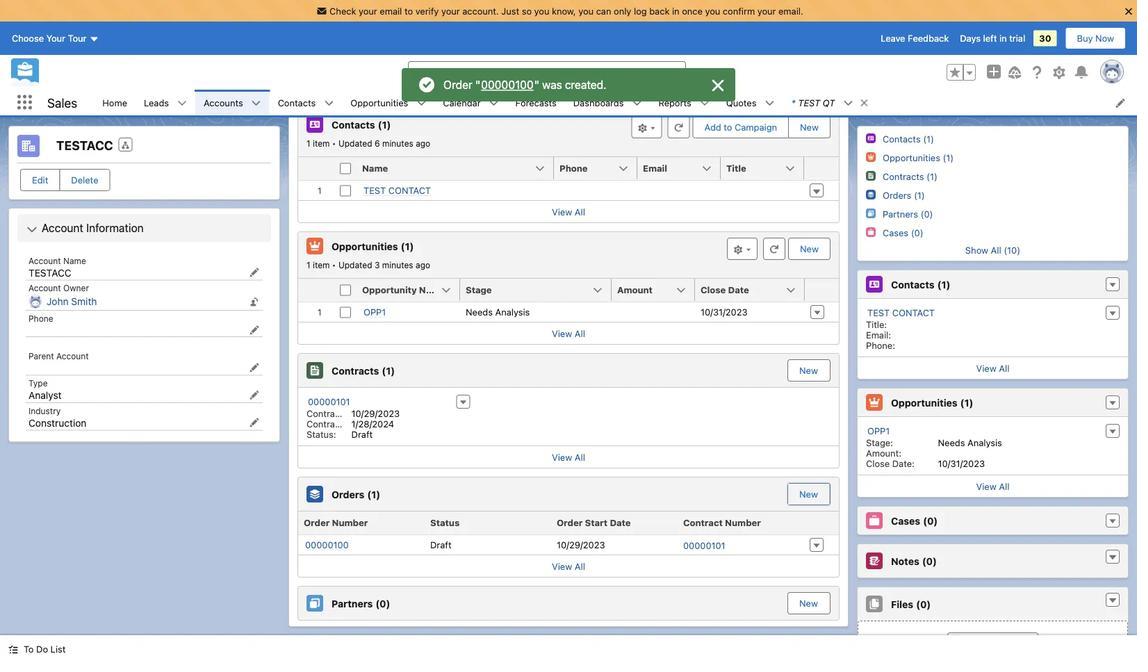 Task type: vqa. For each thing, say whether or not it's contained in the screenshot.
priority medium
no



Task type: locate. For each thing, give the bounding box(es) containing it.
10/29/2023 for 10/29/2023 contract end date:
[[352, 408, 400, 419]]

1 ago from the top
[[416, 138, 431, 148]]

1 row number image from the top
[[298, 157, 334, 179]]

(0) right notes
[[923, 555, 937, 567]]

view all link for opportunities (1)
[[858, 475, 1129, 497]]

1 horizontal spatial draft
[[430, 540, 452, 550]]

amount button
[[612, 279, 695, 301]]

00000100
[[481, 78, 534, 91], [305, 540, 349, 550]]

text default image right leads
[[177, 98, 187, 108]]

end
[[346, 419, 362, 429]]

0 horizontal spatial "
[[476, 78, 481, 91]]

1 contacts image from the top
[[866, 134, 876, 143]]

account.
[[463, 6, 499, 16]]

opp1 link inside "opportunities" grid
[[364, 307, 386, 318]]

search...
[[435, 67, 472, 78]]

0 horizontal spatial opportunities (1)
[[332, 240, 414, 252]]

text default image for quotes
[[765, 98, 775, 108]]

campaign
[[735, 122, 777, 132]]

1 vertical spatial minutes
[[382, 260, 413, 270]]

minutes for opportunities (1)
[[382, 260, 413, 270]]

needs right amount: on the bottom of page
[[938, 437, 965, 448]]

view all link
[[298, 200, 839, 223], [298, 322, 839, 344], [858, 357, 1129, 379], [298, 446, 839, 468], [858, 475, 1129, 497], [298, 555, 839, 577]]

0 vertical spatial draft
[[352, 429, 373, 439]]

start for order
[[585, 518, 608, 528]]

all up order start date
[[575, 452, 585, 462]]

your left "email."
[[758, 6, 776, 16]]

1 horizontal spatial analysis
[[968, 437, 1003, 448]]

• for contacts
[[332, 138, 336, 148]]

opp1 element
[[858, 423, 1129, 470]]

1 row number cell from the top
[[298, 157, 334, 181]]

start inside cell
[[585, 518, 608, 528]]

0 horizontal spatial close
[[701, 285, 726, 295]]

opportunity name
[[362, 285, 445, 295]]

0 vertical spatial 1
[[307, 138, 311, 148]]

1 horizontal spatial phone
[[560, 163, 588, 173]]

contract number cell
[[678, 512, 805, 535]]

1 vertical spatial start
[[585, 518, 608, 528]]

your left email
[[359, 6, 377, 16]]

0 horizontal spatial test
[[364, 185, 386, 196]]

1 item • updated 6 minutes ago
[[307, 138, 431, 148]]

row number image
[[298, 157, 334, 179], [298, 279, 334, 301]]

0 vertical spatial start
[[346, 408, 367, 419]]

opp1 link up stage:
[[868, 426, 890, 437]]

test inside contacts grid
[[364, 185, 386, 196]]

00000100 up 'forecasts'
[[481, 78, 534, 91]]

you right so at the left top of the page
[[534, 6, 550, 16]]

(0) inside the files element
[[917, 599, 931, 610]]

1 • from the top
[[332, 138, 336, 148]]

all down "opportunities" grid
[[575, 328, 585, 339]]

1 vertical spatial row number image
[[298, 279, 334, 301]]

test
[[799, 97, 821, 108], [364, 185, 386, 196], [868, 307, 890, 318]]

tab panel
[[298, 104, 840, 621]]

files (0)
[[891, 599, 931, 610]]

1 for opportunities
[[307, 260, 311, 270]]

text default image inside opportunities list item
[[417, 98, 426, 108]]

0 vertical spatial row number cell
[[298, 157, 334, 181]]

" up calendar
[[476, 78, 481, 91]]

0 vertical spatial action image
[[805, 157, 839, 179]]

reports list item
[[650, 90, 718, 115]]

1 vertical spatial in
[[1000, 33, 1007, 44]]

list item containing *
[[783, 90, 876, 115]]

name cell
[[357, 157, 563, 181]]

action cell for contacts (1)
[[805, 157, 839, 181]]

close down stage:
[[866, 458, 890, 469]]

all down contacts grid
[[575, 207, 585, 217]]

in right back
[[672, 6, 680, 16]]

0 vertical spatial contacts (1)
[[332, 119, 391, 130]]

text default image inside "leads" list item
[[177, 98, 187, 108]]

can
[[596, 6, 612, 16]]

date inside order start date cell
[[610, 518, 631, 528]]

contacts grid
[[298, 157, 839, 201]]

opportunities list item
[[342, 90, 435, 115]]

text default image right calendar
[[489, 98, 499, 108]]

2 minutes from the top
[[382, 260, 413, 270]]

minutes right 6
[[382, 138, 414, 148]]

phone inside button
[[560, 163, 588, 173]]

2 vertical spatial action image
[[805, 512, 839, 534]]

opp1 inside "opportunities" grid
[[364, 307, 386, 317]]

1 horizontal spatial contact
[[893, 307, 935, 318]]

opportunities image up contracts image
[[866, 152, 876, 162]]

order inside cell
[[557, 518, 583, 528]]

0 horizontal spatial draft
[[352, 429, 373, 439]]

action image inside 'orders' grid
[[805, 512, 839, 534]]

1 vertical spatial contacts image
[[866, 276, 883, 293]]

0 horizontal spatial 10/31/2023
[[701, 307, 748, 317]]

account information button
[[20, 217, 268, 239]]

" left was
[[535, 78, 540, 91]]

action image for contacts (1)
[[805, 157, 839, 179]]

view all for contacts (1)
[[977, 363, 1010, 373]]

account for account owner
[[29, 283, 61, 293]]

2 row number image from the top
[[298, 279, 334, 301]]

choose your tour
[[12, 33, 87, 44]]

opportunities inside tab panel
[[332, 240, 398, 252]]

now
[[1096, 33, 1115, 44]]

• left 6
[[332, 138, 336, 148]]

1 down contacts image
[[307, 138, 311, 148]]

1 vertical spatial updated
[[339, 260, 372, 270]]

4 new button from the top
[[789, 484, 830, 505]]

you left can
[[579, 6, 594, 16]]

test down 6
[[364, 185, 386, 196]]

forecasts
[[516, 97, 557, 108]]

2 vertical spatial test
[[868, 307, 890, 318]]

1 horizontal spatial needs
[[938, 437, 965, 448]]

opportunity name cell
[[357, 279, 469, 302]]

close inside needs analysis amount: close date:
[[866, 458, 890, 469]]

orders image
[[866, 190, 876, 200]]

10/31/2023 inside "opportunities" grid
[[701, 307, 748, 317]]

calendar link
[[435, 90, 489, 115]]

test contact link up title:
[[868, 307, 935, 318]]

0 vertical spatial 10/29/2023
[[352, 408, 400, 419]]

1
[[307, 138, 311, 148], [307, 260, 311, 270]]

dashboards list item
[[565, 90, 650, 115]]

(0) for notes (0)
[[923, 555, 937, 567]]

1 your from the left
[[359, 6, 377, 16]]

number inside contract number cell
[[725, 518, 761, 528]]

test for test contact
[[364, 185, 386, 196]]

tour
[[68, 33, 87, 44]]

view all link for contracts (1)
[[298, 446, 839, 468]]

contact inside grid
[[389, 185, 431, 196]]

edit industry image
[[250, 418, 259, 428]]

0 vertical spatial updated
[[339, 138, 372, 148]]

in
[[672, 6, 680, 16], [1000, 33, 1007, 44]]

0 vertical spatial 10/31/2023
[[701, 307, 748, 317]]

1 horizontal spatial your
[[442, 6, 460, 16]]

item left the 3
[[313, 260, 330, 270]]

test contact link down 6
[[364, 185, 431, 196]]

(0) for partners (0)
[[376, 598, 390, 609]]

text default image for leads
[[177, 98, 187, 108]]

1 vertical spatial action image
[[805, 279, 840, 301]]

row number cell for opportunities (1)
[[298, 279, 334, 302]]

1 horizontal spatial test contact link
[[868, 307, 935, 318]]

order for order " 00000100 " was created.
[[444, 78, 473, 91]]

10/29/2023
[[352, 408, 400, 419], [557, 540, 605, 550]]

0 horizontal spatial name
[[63, 256, 86, 266]]

you right the 'once'
[[705, 6, 721, 16]]

1 vertical spatial needs
[[938, 437, 965, 448]]

show
[[966, 245, 989, 255]]

show all (10)
[[966, 245, 1021, 255]]

draft inside 00000101 element
[[352, 429, 373, 439]]

view all
[[552, 207, 585, 217], [552, 328, 585, 339], [977, 363, 1010, 373], [552, 452, 585, 462], [977, 481, 1010, 492], [552, 561, 585, 572]]

calendar list item
[[435, 90, 507, 115]]

choose your tour button
[[11, 27, 100, 49]]

opportunities up '1 item • updated 3 minutes ago'
[[332, 240, 398, 252]]

0 vertical spatial opportunities (1)
[[332, 240, 414, 252]]

opportunities (1) inside tab panel
[[332, 240, 414, 252]]

opportunities inside list item
[[351, 97, 408, 108]]

opportunities up 6
[[351, 97, 408, 108]]

close date cell
[[695, 279, 814, 302]]

10/29/2023 inside 'orders' grid
[[557, 540, 605, 550]]

contacts for contacts icon related to contacts
[[891, 279, 935, 290]]

0 vertical spatial row number image
[[298, 157, 334, 179]]

1 vertical spatial ago
[[416, 260, 430, 270]]

1 vertical spatial opportunities
[[332, 240, 398, 252]]

3 you from the left
[[705, 6, 721, 16]]

00000100 inside 'orders' grid
[[305, 540, 349, 550]]

list containing home
[[94, 90, 1138, 115]]

0 horizontal spatial in
[[672, 6, 680, 16]]

so
[[522, 6, 532, 16]]

0 vertical spatial opp1
[[364, 307, 386, 317]]

ago up opportunity name cell
[[416, 260, 430, 270]]

trial
[[1010, 33, 1026, 44]]

0 vertical spatial opportunities
[[351, 97, 408, 108]]

1 vertical spatial 1
[[307, 260, 311, 270]]

text default image inside the contacts list item
[[324, 98, 334, 108]]

1 horizontal spatial "
[[535, 78, 540, 91]]

1 right edit account name icon
[[307, 260, 311, 270]]

action image
[[805, 157, 839, 179], [805, 279, 840, 301], [805, 512, 839, 534]]

close right amount button
[[701, 285, 726, 295]]

0 horizontal spatial you
[[534, 6, 550, 16]]

cell down "contacts" status
[[334, 157, 357, 181]]

contacts image for contacts
[[866, 276, 883, 293]]

1 number from the left
[[332, 518, 368, 528]]

needs inside "opportunities" grid
[[466, 307, 493, 317]]

accounts list item
[[195, 90, 270, 115]]

you
[[534, 6, 550, 16], [579, 6, 594, 16], [705, 6, 721, 16]]

your
[[46, 33, 65, 44]]

contacts for contacts image
[[332, 119, 375, 130]]

text default image
[[860, 98, 869, 108], [251, 98, 261, 108], [324, 98, 334, 108], [632, 98, 642, 108], [844, 98, 853, 108], [1108, 553, 1118, 563], [1108, 596, 1118, 606]]

verify
[[416, 6, 439, 16]]

0 vertical spatial analysis
[[495, 307, 530, 317]]

00000100 link up 'forecasts'
[[481, 78, 535, 92]]

1 vertical spatial analysis
[[968, 437, 1003, 448]]

account up account name
[[42, 221, 83, 235]]

2 • from the top
[[332, 260, 336, 270]]

1 horizontal spatial start
[[585, 518, 608, 528]]

view for orders (1)
[[552, 561, 572, 572]]

opportunities up needs analysis amount: close date:
[[891, 397, 958, 408]]

tab panel containing contacts
[[298, 104, 840, 621]]

new
[[800, 122, 819, 132], [800, 244, 819, 254], [800, 365, 818, 376], [800, 489, 818, 500], [800, 598, 818, 609]]

cases (0)
[[891, 515, 938, 527]]

opportunities (1)
[[332, 240, 414, 252], [891, 397, 974, 408]]

(0) right files
[[917, 599, 931, 610]]

2 horizontal spatial name
[[419, 285, 445, 295]]

2 number from the left
[[725, 518, 761, 528]]

opp1 down opportunity
[[364, 307, 386, 317]]

contacts (1) for test contact element
[[891, 279, 951, 290]]

contacts image left contacts (1)
[[866, 134, 876, 143]]

opportunity
[[362, 285, 417, 295]]

2 row number cell from the top
[[298, 279, 334, 302]]

1 horizontal spatial contacts
[[332, 119, 375, 130]]

needs for needs analysis amount: close date:
[[938, 437, 965, 448]]

to
[[405, 6, 413, 16], [724, 122, 733, 132]]

account image
[[17, 135, 40, 157]]

contact down name button
[[389, 185, 431, 196]]

item
[[313, 138, 330, 148], [313, 260, 330, 270]]

opportunities image
[[866, 152, 876, 162], [307, 238, 323, 254], [866, 394, 883, 411]]

1 vertical spatial opportunities image
[[307, 238, 323, 254]]

smith
[[71, 296, 97, 307]]

order
[[444, 78, 473, 91], [304, 518, 330, 528], [557, 518, 583, 528]]

view all for opportunities (1)
[[977, 481, 1010, 492]]

1 vertical spatial test
[[364, 185, 386, 196]]

stage cell
[[460, 279, 620, 302]]

test contact element
[[858, 305, 1129, 352]]

contacts link
[[270, 90, 324, 115]]

contacts inside tab panel
[[332, 119, 375, 130]]

2 horizontal spatial your
[[758, 6, 776, 16]]

1 horizontal spatial number
[[725, 518, 761, 528]]

analysis inside needs analysis amount: close date:
[[968, 437, 1003, 448]]

1 horizontal spatial name
[[362, 163, 388, 173]]

updated left the 3
[[339, 260, 372, 270]]

group
[[947, 64, 976, 81]]

status cell
[[425, 512, 551, 535]]

contact for test contact
[[389, 185, 431, 196]]

0 horizontal spatial start
[[346, 408, 367, 419]]

0 horizontal spatial needs
[[466, 307, 493, 317]]

industry
[[29, 406, 61, 416]]

0 vertical spatial name
[[362, 163, 388, 173]]

contacts image
[[307, 116, 323, 133]]

row number cell down "contacts" status
[[298, 157, 334, 181]]

name right opportunity
[[419, 285, 445, 295]]

analysis for needs analysis
[[495, 307, 530, 317]]

1 vertical spatial contacts
[[332, 119, 375, 130]]

0 vertical spatial •
[[332, 138, 336, 148]]

3 new button from the top
[[789, 360, 830, 381]]

1 minutes from the top
[[382, 138, 414, 148]]

test inside test contact title: email: phone:
[[868, 307, 890, 318]]

name down 6
[[362, 163, 388, 173]]

row number cell
[[298, 157, 334, 181], [298, 279, 334, 302]]

0 vertical spatial minutes
[[382, 138, 414, 148]]

item down contacts image
[[313, 138, 330, 148]]

opportunities (1) up '1 item • updated 3 minutes ago'
[[332, 240, 414, 252]]

text default image inside quotes list item
[[765, 98, 775, 108]]

leads link
[[136, 90, 177, 115]]

0 vertical spatial in
[[672, 6, 680, 16]]

test right *
[[799, 97, 821, 108]]

text default image inside dashboards list item
[[632, 98, 642, 108]]

2 vertical spatial action cell
[[805, 512, 839, 535]]

add
[[705, 122, 722, 132]]

buy now button
[[1066, 27, 1126, 49]]

(0) inside tab panel
[[376, 598, 390, 609]]

(0) right cases
[[924, 515, 938, 527]]

analysis for needs analysis amount: close date:
[[968, 437, 1003, 448]]

text default image left *
[[765, 98, 775, 108]]

name inside "opportunities" grid
[[419, 285, 445, 295]]

0 vertical spatial contacts
[[278, 97, 316, 108]]

0 horizontal spatial contacts
[[278, 97, 316, 108]]

opportunities for opp1 "element"'s opportunities icon
[[891, 397, 958, 408]]

contacts (1) up 1 item • updated 6 minutes ago
[[332, 119, 391, 130]]

calendar
[[443, 97, 481, 108]]

opp1
[[364, 307, 386, 317], [868, 426, 890, 436]]

needs down "stage"
[[466, 307, 493, 317]]

title button
[[721, 157, 805, 179]]

test contact
[[364, 185, 431, 196]]

1 horizontal spatial to
[[724, 122, 733, 132]]

contract inside 10/29/2023 contract end date:
[[307, 419, 343, 429]]

construction
[[29, 417, 87, 429]]

contracts (1)
[[883, 171, 938, 181]]

reports
[[659, 97, 692, 108]]

account partner image
[[307, 595, 323, 612]]

phone cell
[[554, 157, 646, 181]]

1 item • updated 3 minutes ago
[[307, 260, 430, 270]]

account right parent
[[56, 351, 89, 361]]

1 updated from the top
[[339, 138, 372, 148]]

1 vertical spatial date
[[610, 518, 631, 528]]

contacts up contacts image
[[278, 97, 316, 108]]

• left the 3
[[332, 260, 336, 270]]

10/31/2023 inside opp1 "element"
[[938, 458, 985, 469]]

view for contacts (1)
[[977, 363, 997, 373]]

text default image up account name
[[26, 224, 38, 235]]

text default image up add
[[700, 98, 710, 108]]

close inside button
[[701, 285, 726, 295]]

2 updated from the top
[[339, 260, 372, 270]]

opportunities (1) for opportunities status's opportunities icon
[[332, 240, 414, 252]]

2 vertical spatial opportunities image
[[866, 394, 883, 411]]

1 vertical spatial draft
[[430, 540, 452, 550]]

(0) right the partners
[[376, 598, 390, 609]]

0 horizontal spatial date
[[610, 518, 631, 528]]

text default image left to
[[8, 645, 18, 655]]

orders image
[[307, 486, 323, 503]]

row number image inside contacts grid
[[298, 157, 334, 179]]

email cell
[[638, 157, 729, 181]]

opportunities grid
[[298, 279, 840, 323]]

account up account owner
[[29, 256, 61, 266]]

to inside button
[[724, 122, 733, 132]]

opp1 up stage:
[[868, 426, 890, 436]]

type
[[29, 379, 48, 388]]

contacts image up title:
[[866, 276, 883, 293]]

new for contracts (1)
[[800, 365, 818, 376]]

edit phone image
[[250, 325, 259, 335]]

1 horizontal spatial 10/31/2023
[[938, 458, 985, 469]]

opportunities (1) for opp1 "element"'s opportunities icon
[[891, 397, 974, 408]]

00000100 link down order number
[[305, 540, 349, 551]]

needs inside needs analysis amount: close date:
[[938, 437, 965, 448]]

to right email
[[405, 6, 413, 16]]

2 " from the left
[[535, 78, 540, 91]]

00000100 link inside 'orders' grid
[[305, 540, 349, 551]]

"
[[476, 78, 481, 91], [535, 78, 540, 91]]

1 vertical spatial 10/31/2023
[[938, 458, 985, 469]]

row number image inside "opportunities" grid
[[298, 279, 334, 301]]

start for contract
[[346, 408, 367, 419]]

cell
[[334, 157, 357, 181], [334, 279, 357, 302], [612, 302, 695, 322]]

contacts up 1 item • updated 6 minutes ago
[[332, 119, 375, 130]]

analysis inside "opportunities" grid
[[495, 307, 530, 317]]

new button for partners (0)
[[789, 593, 830, 614]]

order for order start date
[[557, 518, 583, 528]]

text default image inside accounts list item
[[251, 98, 261, 108]]

10/29/2023 inside 10/29/2023 contract end date:
[[352, 408, 400, 419]]

00000100 link
[[481, 78, 535, 92], [305, 540, 349, 551]]

5 new button from the top
[[789, 593, 830, 614]]

opp1 link down opportunity
[[364, 307, 386, 318]]

1 horizontal spatial 10/29/2023
[[557, 540, 605, 550]]

0 vertical spatial close
[[701, 285, 726, 295]]

2 1 from the top
[[307, 260, 311, 270]]

opportunities image up opportunities status
[[307, 238, 323, 254]]

contacts image for contacts (1)
[[866, 134, 876, 143]]

know,
[[552, 6, 576, 16]]

0 vertical spatial testacc
[[56, 138, 113, 153]]

text default image
[[177, 98, 187, 108], [417, 98, 426, 108], [489, 98, 499, 108], [700, 98, 710, 108], [765, 98, 775, 108], [26, 224, 38, 235], [8, 645, 18, 655]]

row number image down opportunities status
[[298, 279, 334, 301]]

cases (0) link
[[883, 227, 924, 239]]

created.
[[565, 78, 607, 91]]

cell down '1 item • updated 3 minutes ago'
[[334, 279, 357, 302]]

email:
[[866, 330, 892, 340]]

0 vertical spatial contact
[[389, 185, 431, 196]]

order inside success alert dialog
[[444, 78, 473, 91]]

1 1 from the top
[[307, 138, 311, 148]]

account
[[42, 221, 83, 235], [29, 256, 61, 266], [29, 283, 61, 293], [56, 351, 89, 361]]

1 vertical spatial 10/29/2023
[[557, 540, 605, 550]]

email.
[[779, 6, 804, 16]]

check
[[330, 6, 356, 16]]

leads
[[144, 97, 169, 108]]

leads list item
[[136, 90, 195, 115]]

minutes right the 3
[[382, 260, 413, 270]]

action cell
[[805, 157, 839, 181], [805, 279, 840, 302], [805, 512, 839, 535]]

partners image
[[866, 209, 876, 218]]

accounts
[[204, 97, 243, 108]]

name up owner
[[63, 256, 86, 266]]

ago up name button
[[416, 138, 431, 148]]

10/29/2023 for 10/29/2023
[[557, 540, 605, 550]]

draft down contract start date:
[[352, 429, 373, 439]]

ago
[[416, 138, 431, 148], [416, 260, 430, 270]]

row number cell down opportunities status
[[298, 279, 334, 302]]

00000100 inside success alert dialog
[[481, 78, 534, 91]]

contacts up test contact title: email: phone:
[[891, 279, 935, 290]]

1 vertical spatial name
[[63, 256, 86, 266]]

1 horizontal spatial opp1 link
[[868, 426, 890, 437]]

0 horizontal spatial opp1 link
[[364, 307, 386, 318]]

contact inside test contact title: email: phone:
[[893, 307, 935, 318]]

00000100 down order number
[[305, 540, 349, 550]]

testacc up delete
[[56, 138, 113, 153]]

testacc down account name
[[29, 267, 71, 278]]

list
[[94, 90, 1138, 115]]

minutes
[[382, 138, 414, 148], [382, 260, 413, 270]]

john
[[47, 296, 69, 307]]

contacts list item
[[270, 90, 342, 115]]

order inside "cell"
[[304, 518, 330, 528]]

to right add
[[724, 122, 733, 132]]

in right the left at the right top
[[1000, 33, 1007, 44]]

2 horizontal spatial test
[[868, 307, 890, 318]]

updated left 6
[[339, 138, 372, 148]]

opportunities image up stage:
[[866, 394, 883, 411]]

contact
[[389, 185, 431, 196], [893, 307, 935, 318]]

number inside order number "cell"
[[332, 518, 368, 528]]

0 vertical spatial date
[[728, 285, 749, 295]]

account information
[[42, 221, 144, 235]]

opportunities (1) up needs analysis amount: close date:
[[891, 397, 974, 408]]

1 item from the top
[[313, 138, 330, 148]]

1 vertical spatial •
[[332, 260, 336, 270]]

2 you from the left
[[579, 6, 594, 16]]

text default image inside reports list item
[[700, 98, 710, 108]]

0 horizontal spatial test contact link
[[364, 185, 431, 196]]

1 vertical spatial 00000100
[[305, 540, 349, 550]]

0 horizontal spatial 00000100
[[305, 540, 349, 550]]

10/31/2023
[[701, 307, 748, 317], [938, 458, 985, 469]]

action cell for opportunities (1)
[[805, 279, 840, 302]]

1 vertical spatial opp1
[[868, 426, 890, 436]]

your right verify
[[442, 6, 460, 16]]

contact up the phone:
[[893, 307, 935, 318]]

phone button
[[554, 157, 638, 179]]

2 item from the top
[[313, 260, 330, 270]]

draft down status
[[430, 540, 452, 550]]

contacts image
[[866, 134, 876, 143], [866, 276, 883, 293]]

text default image left calendar link
[[417, 98, 426, 108]]

(0) for cases (0)
[[924, 515, 938, 527]]

1 horizontal spatial opp1
[[868, 426, 890, 436]]

contacts (1) up test contact title: email: phone:
[[891, 279, 951, 290]]

order number cell
[[298, 512, 425, 535]]

(0)
[[924, 515, 938, 527], [923, 555, 937, 567], [376, 598, 390, 609], [917, 599, 931, 610]]

opp1 inside "element"
[[868, 426, 890, 436]]

quotes list item
[[718, 90, 783, 115]]

text default image inside calendar list item
[[489, 98, 499, 108]]

2 contacts image from the top
[[866, 276, 883, 293]]

opportunities (1)
[[883, 152, 954, 163]]

1 vertical spatial contacts (1)
[[891, 279, 951, 290]]

0 vertical spatial item
[[313, 138, 330, 148]]

date:
[[369, 408, 391, 419], [364, 419, 387, 429], [893, 458, 915, 469]]

all
[[575, 207, 585, 217], [991, 245, 1002, 255], [575, 328, 585, 339], [999, 363, 1010, 373], [575, 452, 585, 462], [999, 481, 1010, 492], [575, 561, 585, 572]]

all down 'orders' grid
[[575, 561, 585, 572]]

only
[[614, 6, 632, 16]]

row number image down "contacts" status
[[298, 157, 334, 179]]

contacts (1) link
[[883, 134, 935, 145]]

1 vertical spatial row number cell
[[298, 279, 334, 302]]

0 horizontal spatial contacts (1)
[[332, 119, 391, 130]]

2 ago from the top
[[416, 260, 430, 270]]

1 vertical spatial opp1 link
[[868, 426, 890, 437]]

contract inside contract number cell
[[684, 518, 723, 528]]

start
[[346, 408, 367, 419], [585, 518, 608, 528]]

1 vertical spatial contact
[[893, 307, 935, 318]]

close date button
[[695, 279, 805, 301]]

1 vertical spatial test contact link
[[868, 307, 935, 318]]

0 horizontal spatial opp1
[[364, 307, 386, 317]]

0 horizontal spatial analysis
[[495, 307, 530, 317]]

test contact link inside contacts grid
[[364, 185, 431, 196]]

edit parent account image
[[250, 363, 259, 373]]

item for contacts
[[313, 138, 330, 148]]

test up title:
[[868, 307, 890, 318]]

list item
[[783, 90, 876, 115]]

0 horizontal spatial to
[[405, 6, 413, 16]]

account up john
[[29, 283, 61, 293]]

needs for needs analysis
[[466, 307, 493, 317]]

orders (1)
[[883, 190, 925, 200]]

contacts status
[[307, 138, 339, 148]]

0 horizontal spatial number
[[332, 518, 368, 528]]

all down opp1 "element"
[[999, 481, 1010, 492]]

text default image inside to do list button
[[8, 645, 18, 655]]

email button
[[638, 157, 721, 179]]

1 horizontal spatial you
[[579, 6, 594, 16]]

account inside account information 'dropdown button'
[[42, 221, 83, 235]]

start inside 00000101 element
[[346, 408, 367, 419]]



Task type: describe. For each thing, give the bounding box(es) containing it.
title
[[727, 163, 747, 173]]

1 horizontal spatial in
[[1000, 33, 1007, 44]]

view all link for orders (1)
[[298, 555, 839, 577]]

contracts image
[[307, 362, 323, 379]]

text default image for opportunities
[[417, 98, 426, 108]]

view for contracts (1)
[[552, 452, 572, 462]]

10/29/2023 contract end date:
[[307, 408, 400, 429]]

days left in trial
[[960, 33, 1026, 44]]

opp1 for opp1 link inside "opportunities" grid
[[364, 307, 386, 317]]

new for orders (1)
[[800, 489, 818, 500]]

do
[[36, 644, 48, 655]]

view for opportunities (1)
[[977, 481, 997, 492]]

status:
[[307, 429, 336, 439]]

(1) for "contacts" status
[[378, 119, 391, 130]]

30
[[1040, 33, 1052, 44]]

opportunity name button
[[357, 279, 460, 301]]

new button for orders (1)
[[789, 484, 830, 505]]

qt
[[823, 97, 835, 108]]

contract for contract start date:
[[307, 408, 343, 419]]

cases image
[[866, 512, 883, 529]]

contract for contract number
[[684, 518, 723, 528]]

number for order number
[[332, 518, 368, 528]]

files
[[891, 599, 914, 610]]

buy
[[1077, 33, 1093, 44]]

0 horizontal spatial phone
[[29, 314, 53, 323]]

order for order number
[[304, 518, 330, 528]]

contracts image
[[866, 171, 876, 181]]

view all for contracts (1)
[[552, 452, 585, 462]]

opportunities image for opp1 "element"
[[866, 394, 883, 411]]

title cell
[[721, 157, 813, 181]]

add to campaign
[[705, 122, 777, 132]]

leave feedback
[[881, 33, 949, 44]]

contacts (1) for "contacts" status
[[332, 119, 391, 130]]

cell down amount button
[[612, 302, 695, 322]]

*
[[792, 97, 796, 108]]

date inside close date button
[[728, 285, 749, 295]]

files element
[[857, 587, 1129, 663]]

email
[[380, 6, 402, 16]]

sales
[[47, 95, 77, 110]]

partners (0)
[[332, 598, 390, 609]]

3 your from the left
[[758, 6, 776, 16]]

00000101
[[308, 396, 350, 407]]

partners
[[332, 598, 373, 609]]

name button
[[357, 157, 554, 179]]

1 vertical spatial testacc
[[29, 267, 71, 278]]

number for contract number
[[725, 518, 761, 528]]

ago for contacts (1)
[[416, 138, 431, 148]]

opportunities image for opportunities status
[[307, 238, 323, 254]]

cases (0)
[[883, 227, 924, 238]]

1 for contacts
[[307, 138, 311, 148]]

row number image for opportunities (1)
[[298, 279, 334, 301]]

forecasts link
[[507, 90, 565, 115]]

contracts (1)
[[332, 365, 395, 376]]

text default image inside account information 'dropdown button'
[[26, 224, 38, 235]]

2 your from the left
[[442, 6, 460, 16]]

leave feedback link
[[881, 33, 949, 44]]

confirm
[[723, 6, 755, 16]]

was
[[543, 78, 562, 91]]

contract number
[[684, 518, 761, 528]]

partners (0)
[[883, 209, 934, 219]]

reports link
[[650, 90, 700, 115]]

add to campaign button
[[693, 116, 789, 138]]

1 you from the left
[[534, 6, 550, 16]]

notes (0)
[[891, 555, 937, 567]]

account owner
[[29, 283, 89, 293]]

text default image for reports
[[700, 98, 710, 108]]

item for opportunities
[[313, 260, 330, 270]]

name for account name
[[63, 256, 86, 266]]

1 horizontal spatial test
[[799, 97, 821, 108]]

order number
[[304, 518, 368, 528]]

once
[[682, 6, 703, 16]]

contacts inside list item
[[278, 97, 316, 108]]

(1) for opp1 "element"
[[961, 397, 974, 408]]

just
[[502, 6, 520, 16]]

large image
[[710, 77, 727, 94]]

action image for opportunities (1)
[[805, 279, 840, 301]]

search... button
[[408, 61, 686, 83]]

order " 00000100 " was created.
[[444, 78, 607, 91]]

to do list button
[[0, 636, 74, 663]]

amount:
[[866, 448, 902, 458]]

owner
[[63, 283, 89, 293]]

amount
[[617, 285, 653, 295]]

orders (1)
[[332, 489, 380, 500]]

buy now
[[1077, 33, 1115, 44]]

quotes
[[726, 97, 757, 108]]

name inside contacts grid
[[362, 163, 388, 173]]

• for opportunities
[[332, 260, 336, 270]]

date: inside 10/29/2023 contract end date:
[[364, 419, 387, 429]]

home link
[[94, 90, 136, 115]]

order start date cell
[[551, 512, 678, 535]]

account for account name
[[29, 256, 61, 266]]

leave
[[881, 33, 906, 44]]

view all link for contacts (1)
[[858, 357, 1129, 379]]

cases
[[891, 515, 921, 527]]

opportunities status
[[307, 260, 339, 270]]

1 new button from the top
[[789, 116, 831, 138]]

close date
[[701, 285, 749, 295]]

text default image inside the files element
[[1108, 596, 1118, 606]]

stage button
[[460, 279, 612, 301]]

parent
[[29, 351, 54, 361]]

needs analysis
[[466, 307, 530, 317]]

delete button
[[59, 169, 110, 191]]

cell for contacts
[[334, 157, 357, 181]]

0 vertical spatial opportunities image
[[866, 152, 876, 162]]

cell for opportunities
[[334, 279, 357, 302]]

orders
[[332, 489, 365, 500]]

opp1 link inside "element"
[[868, 426, 890, 437]]

row number image for contacts (1)
[[298, 157, 334, 179]]

3
[[375, 260, 380, 270]]

john smith
[[47, 296, 97, 307]]

orders grid
[[298, 512, 839, 556]]

contracts (1) link
[[883, 171, 938, 182]]

to
[[24, 644, 34, 655]]

(1) for 00000101 element
[[382, 365, 395, 376]]

1/28/2024 status:
[[307, 419, 394, 439]]

00000101 element
[[298, 394, 479, 441]]

6
[[375, 138, 380, 148]]

updated for contacts
[[339, 138, 372, 148]]

* test qt
[[792, 97, 835, 108]]

updated for opportunities
[[339, 260, 372, 270]]

text default image for calendar
[[489, 98, 499, 108]]

john smith link
[[47, 296, 97, 308]]

contact for test contact title: email: phone:
[[893, 307, 935, 318]]

(1) for test contact element
[[938, 279, 951, 290]]

dashboards
[[574, 97, 624, 108]]

edit
[[32, 175, 48, 185]]

minutes for contacts (1)
[[382, 138, 414, 148]]

delete
[[71, 175, 98, 185]]

new button for contracts (1)
[[789, 360, 830, 381]]

name for opportunity name
[[419, 285, 445, 295]]

2 new button from the top
[[789, 238, 831, 260]]

(0) for files (0)
[[917, 599, 931, 610]]

(1) for opportunities status
[[401, 240, 414, 252]]

needs analysis amount: close date:
[[866, 437, 1003, 469]]

information
[[86, 221, 144, 235]]

00000101 link
[[308, 396, 350, 407]]

to do list
[[24, 644, 66, 655]]

cases image
[[866, 227, 876, 237]]

new for partners (0)
[[800, 598, 818, 609]]

draft inside 'orders' grid
[[430, 540, 452, 550]]

parent account
[[29, 351, 89, 361]]

phone:
[[866, 340, 896, 350]]

ago for opportunities (1)
[[416, 260, 430, 270]]

row number cell for contacts (1)
[[298, 157, 334, 181]]

all down test contact element
[[999, 363, 1010, 373]]

orders (1) link
[[883, 190, 925, 201]]

amount cell
[[612, 279, 704, 302]]

success alert dialog
[[402, 68, 736, 102]]

opp1 for opp1 link inside the "element"
[[868, 426, 890, 436]]

edit type image
[[250, 390, 259, 400]]

feedback
[[908, 33, 949, 44]]

opportunities for opportunities status's opportunities icon
[[332, 240, 398, 252]]

00000100 link inside success alert dialog
[[481, 78, 535, 92]]

notes
[[891, 555, 920, 567]]

contract start date:
[[307, 408, 391, 419]]

date: inside needs analysis amount: close date:
[[893, 458, 915, 469]]

view all for orders (1)
[[552, 561, 585, 572]]

1 " from the left
[[476, 78, 481, 91]]

account for account information
[[42, 221, 83, 235]]

edit account name image
[[250, 268, 259, 277]]

edit button
[[20, 169, 60, 191]]

0 vertical spatial to
[[405, 6, 413, 16]]

test for test contact title: email: phone:
[[868, 307, 890, 318]]

stage
[[466, 285, 492, 295]]

all left (10)
[[991, 245, 1002, 255]]

analyst
[[29, 390, 62, 401]]



